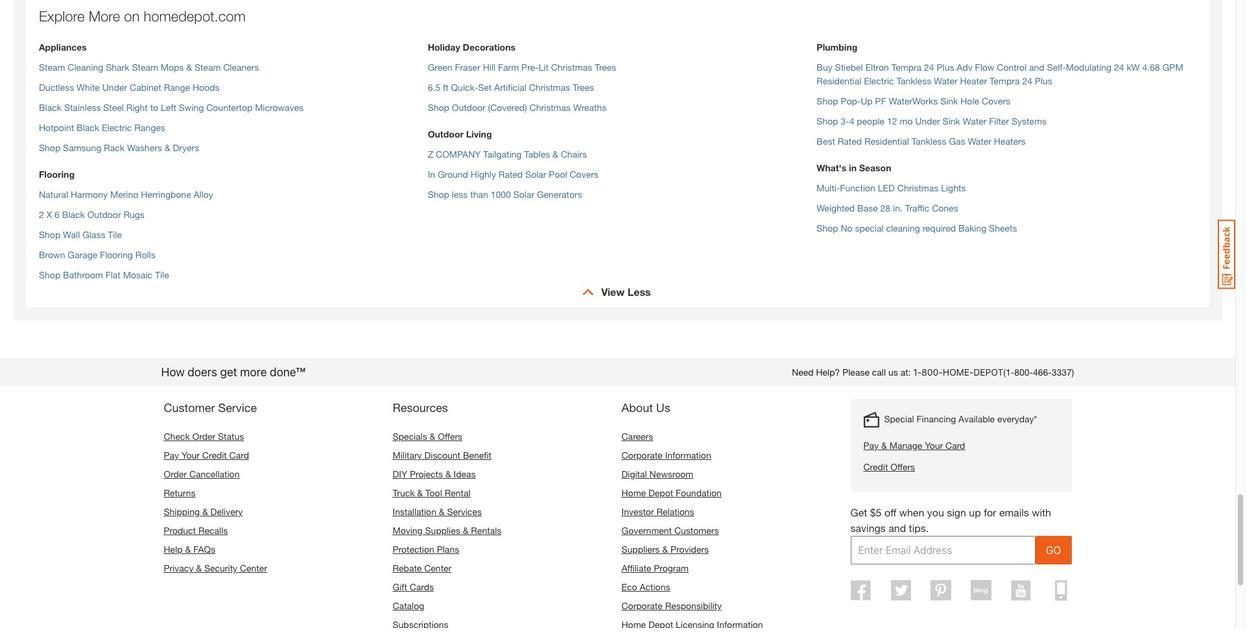 Task type: vqa. For each thing, say whether or not it's contained in the screenshot.


Task type: locate. For each thing, give the bounding box(es) containing it.
projects
[[410, 468, 443, 480]]

tile right mosaic
[[155, 269, 169, 280]]

base
[[858, 202, 878, 213]]

catalog
[[393, 600, 424, 611]]

corporate down eco actions link
[[622, 600, 663, 611]]

electric up shop samsung rack washers & dryers link
[[102, 122, 132, 133]]

trees
[[595, 62, 617, 73], [573, 82, 595, 93]]

1 horizontal spatial card
[[946, 440, 966, 451]]

covers
[[982, 95, 1011, 106], [570, 169, 599, 180]]

green fraser hill farm pre-lit christmas trees
[[428, 62, 617, 73]]

affiliate program link
[[622, 563, 689, 574]]

1 horizontal spatial 24
[[1023, 75, 1033, 86]]

when
[[900, 506, 925, 518]]

tips.
[[909, 522, 929, 534]]

outdoor up glass
[[87, 209, 121, 220]]

shop down 6.5
[[428, 102, 450, 113]]

1 vertical spatial corporate
[[622, 600, 663, 611]]

0 vertical spatial corporate
[[622, 450, 663, 461]]

moving supplies & rentals
[[393, 525, 502, 536]]

solar down in ground highly rated solar pool covers
[[514, 189, 535, 200]]

credit up the cancellation
[[202, 450, 227, 461]]

steam cleaning shark steam mops & steam cleaners
[[39, 62, 259, 73]]

1 vertical spatial solar
[[514, 189, 535, 200]]

investor
[[622, 506, 654, 517]]

plus left adv
[[937, 62, 955, 73]]

water down adv
[[934, 75, 958, 86]]

moving supplies & rentals link
[[393, 525, 502, 536]]

steam up ductless
[[39, 62, 65, 73]]

1 vertical spatial trees
[[573, 82, 595, 93]]

wreaths
[[574, 102, 607, 113]]

mops
[[161, 62, 184, 73]]

shop left the 3-
[[817, 116, 839, 127]]

1 horizontal spatial under
[[916, 116, 941, 127]]

rental
[[445, 487, 471, 498]]

0 vertical spatial credit
[[202, 450, 227, 461]]

& left the dryers
[[165, 142, 170, 153]]

1 vertical spatial electric
[[102, 122, 132, 133]]

your up order cancellation
[[182, 450, 200, 461]]

you
[[928, 506, 945, 518]]

suppliers & providers
[[622, 544, 709, 555]]

steam up cabinet
[[132, 62, 158, 73]]

water right 'gas'
[[968, 136, 992, 147]]

(1-
[[1004, 367, 1015, 378]]

0 vertical spatial sink
[[941, 95, 959, 106]]

covers down chairs
[[570, 169, 599, 180]]

& inside pay & manage your card link
[[882, 440, 887, 451]]

1 center from the left
[[240, 563, 267, 574]]

help & faqs link
[[164, 544, 215, 555]]

home depot on facebook image
[[851, 580, 871, 601]]

12
[[888, 116, 898, 127]]

0 vertical spatial residential
[[817, 75, 862, 86]]

1 vertical spatial residential
[[865, 136, 910, 147]]

0 horizontal spatial under
[[102, 82, 127, 93]]

tempra right eltron
[[892, 62, 922, 73]]

home depot on youtube image
[[1012, 580, 1032, 601]]

black right "6"
[[62, 209, 85, 220]]

0 horizontal spatial and
[[889, 522, 907, 534]]

1 horizontal spatial order
[[192, 431, 215, 442]]

corporate for corporate responsibility
[[622, 600, 663, 611]]

1 horizontal spatial steam
[[132, 62, 158, 73]]

0 vertical spatial plus
[[937, 62, 955, 73]]

1 vertical spatial plus
[[1035, 75, 1053, 86]]

plus down the self-
[[1035, 75, 1053, 86]]

0 horizontal spatial trees
[[573, 82, 595, 93]]

lights
[[942, 182, 966, 193]]

suppliers & providers link
[[622, 544, 709, 555]]

appliances
[[39, 42, 87, 53]]

0 horizontal spatial steam
[[39, 62, 65, 73]]

tankless up shop pop-up pf waterworks sink hole covers link
[[897, 75, 932, 86]]

1 vertical spatial offers
[[891, 461, 916, 472]]

0 vertical spatial offers
[[438, 431, 463, 442]]

& left ideas
[[446, 468, 451, 480]]

control
[[997, 62, 1027, 73]]

security
[[204, 563, 238, 574]]

outdoor down quick-
[[452, 102, 486, 113]]

sink
[[941, 95, 959, 106], [943, 116, 961, 127]]

holiday
[[428, 42, 460, 53]]

0 horizontal spatial 800-
[[922, 367, 943, 378]]

0 vertical spatial outdoor
[[452, 102, 486, 113]]

1 vertical spatial flooring
[[100, 249, 133, 260]]

offers
[[438, 431, 463, 442], [891, 461, 916, 472]]

sign
[[947, 506, 967, 518]]

1 vertical spatial tile
[[155, 269, 169, 280]]

brown garage flooring rolls link
[[39, 249, 155, 260]]

1 horizontal spatial flooring
[[100, 249, 133, 260]]

garage
[[68, 249, 97, 260]]

rebate
[[393, 563, 422, 574]]

cleaning
[[68, 62, 103, 73]]

covers up filter
[[982, 95, 1011, 106]]

shop down brown
[[39, 269, 60, 280]]

1 horizontal spatial credit
[[864, 461, 888, 472]]

0 horizontal spatial covers
[[570, 169, 599, 180]]

corporate down careers
[[622, 450, 663, 461]]

2 corporate from the top
[[622, 600, 663, 611]]

traffic
[[906, 202, 930, 213]]

credit down the pay & manage your card
[[864, 461, 888, 472]]

credit
[[202, 450, 227, 461], [864, 461, 888, 472]]

product
[[164, 525, 196, 536]]

0 horizontal spatial tile
[[108, 229, 122, 240]]

0 horizontal spatial credit
[[202, 450, 227, 461]]

multi-function led christmas lights link
[[817, 182, 966, 193]]

1 horizontal spatial covers
[[982, 95, 1011, 106]]

home depot mobile apps image
[[1055, 580, 1068, 601]]

pay down the check
[[164, 450, 179, 461]]

pay up 'credit offers'
[[864, 440, 879, 451]]

best rated residential tankless gas water heaters link
[[817, 136, 1026, 147]]

rebate center
[[393, 563, 452, 574]]

shop down the hotpoint
[[39, 142, 60, 153]]

0 horizontal spatial plus
[[937, 62, 955, 73]]

natural
[[39, 189, 68, 200]]

1 horizontal spatial pay
[[864, 440, 879, 451]]

0 vertical spatial water
[[934, 75, 958, 86]]

0 vertical spatial rated
[[838, 136, 862, 147]]

center right "security"
[[240, 563, 267, 574]]

center down plans
[[424, 563, 452, 574]]

steam up hoods
[[195, 62, 221, 73]]

1 corporate from the top
[[622, 450, 663, 461]]

1 vertical spatial rated
[[499, 169, 523, 180]]

1-
[[914, 367, 922, 378]]

water
[[934, 75, 958, 86], [963, 116, 987, 127], [968, 136, 992, 147]]

shop left pop-
[[817, 95, 839, 106]]

pay for pay your credit card
[[164, 450, 179, 461]]

0 horizontal spatial electric
[[102, 122, 132, 133]]

0 vertical spatial order
[[192, 431, 215, 442]]

tile right glass
[[108, 229, 122, 240]]

to
[[150, 102, 158, 113]]

under up steel
[[102, 82, 127, 93]]

1 horizontal spatial offers
[[891, 461, 916, 472]]

1 vertical spatial under
[[916, 116, 941, 127]]

program
[[654, 563, 689, 574]]

1 vertical spatial water
[[963, 116, 987, 127]]

glass
[[83, 229, 105, 240]]

outdoor up company
[[428, 129, 464, 140]]

1 horizontal spatial electric
[[864, 75, 894, 86]]

hoods
[[193, 82, 220, 93]]

feedback link image
[[1219, 219, 1236, 289]]

0 vertical spatial under
[[102, 82, 127, 93]]

card up credit offers link
[[946, 440, 966, 451]]

shop for shop wall glass tile
[[39, 229, 60, 240]]

1 horizontal spatial 800-
[[1015, 367, 1034, 378]]

home depot on pinterest image
[[931, 580, 952, 601]]

sink up 'gas'
[[943, 116, 961, 127]]

0 horizontal spatial offers
[[438, 431, 463, 442]]

shop for shop bathroom flat mosaic tile
[[39, 269, 60, 280]]

range
[[164, 82, 190, 93]]

1 horizontal spatial residential
[[865, 136, 910, 147]]

required
[[923, 223, 956, 234]]

0 vertical spatial electric
[[864, 75, 894, 86]]

affiliate program
[[622, 563, 689, 574]]

shipping
[[164, 506, 200, 517]]

water down hole
[[963, 116, 987, 127]]

& down the faqs
[[196, 563, 202, 574]]

than
[[471, 189, 488, 200]]

6.5
[[428, 82, 441, 93]]

pay
[[864, 440, 879, 451], [164, 450, 179, 461]]

eco actions
[[622, 581, 671, 592]]

0 vertical spatial black
[[39, 102, 62, 113]]

0 vertical spatial tile
[[108, 229, 122, 240]]

and down off
[[889, 522, 907, 534]]

& down services
[[463, 525, 469, 536]]

800- right at:
[[922, 367, 943, 378]]

2 horizontal spatial steam
[[195, 62, 221, 73]]

offers down manage
[[891, 461, 916, 472]]

about us
[[622, 400, 671, 415]]

1 vertical spatial and
[[889, 522, 907, 534]]

solar down tables
[[526, 169, 547, 180]]

buy stiebel eltron tempra 24 plus adv flow control and self-modulating 24 kw 4.68 gpm residential electric tankless water heater tempra 24 plus link
[[817, 62, 1184, 86]]

tempra down control
[[990, 75, 1020, 86]]

shop for shop outdoor (covered) christmas wreaths
[[428, 102, 450, 113]]

0 horizontal spatial pay
[[164, 450, 179, 461]]

1 vertical spatial tempra
[[990, 75, 1020, 86]]

christmas right the lit
[[551, 62, 593, 73]]

gift
[[393, 581, 407, 592]]

moving
[[393, 525, 423, 536]]

tankless inside buy stiebel eltron tempra 24 plus adv flow control and self-modulating 24 kw 4.68 gpm residential electric tankless water heater tempra 24 plus
[[897, 75, 932, 86]]

0 horizontal spatial your
[[182, 450, 200, 461]]

residential down the 12
[[865, 136, 910, 147]]

6.5 ft quick-set artificial christmas trees link
[[428, 82, 595, 93]]

stiebel
[[835, 62, 863, 73]]

company
[[436, 149, 481, 160]]

discount
[[425, 450, 461, 461]]

christmas left wreaths
[[530, 102, 571, 113]]

investor relations
[[622, 506, 695, 517]]

24 left kw
[[1115, 62, 1125, 73]]

0 vertical spatial flooring
[[39, 169, 75, 180]]

1 vertical spatial order
[[164, 468, 187, 480]]

flooring up flat
[[100, 249, 133, 260]]

offers up discount
[[438, 431, 463, 442]]

about
[[622, 400, 653, 415]]

black down stainless
[[77, 122, 99, 133]]

and inside get $5 off when you sign up for emails with savings and tips.
[[889, 522, 907, 534]]

shop for shop 3-4 people 12 mo under sink water filter systems
[[817, 116, 839, 127]]

rated down z company tailgating tables & chairs
[[499, 169, 523, 180]]

in
[[849, 162, 857, 173]]

& left manage
[[882, 440, 887, 451]]

residential down stiebel
[[817, 75, 862, 86]]

help & faqs
[[164, 544, 215, 555]]

1 horizontal spatial and
[[1030, 62, 1045, 73]]

pay for pay & manage your card
[[864, 440, 879, 451]]

Enter Email Address text field
[[851, 536, 1036, 565]]

0 horizontal spatial residential
[[817, 75, 862, 86]]

&
[[186, 62, 192, 73], [165, 142, 170, 153], [553, 149, 559, 160], [430, 431, 436, 442], [882, 440, 887, 451], [446, 468, 451, 480], [417, 487, 423, 498], [202, 506, 208, 517], [439, 506, 445, 517], [463, 525, 469, 536], [185, 544, 191, 555], [663, 544, 668, 555], [196, 563, 202, 574]]

order up pay your credit card
[[192, 431, 215, 442]]

2 800- from the left
[[1015, 367, 1034, 378]]

and left the self-
[[1030, 62, 1045, 73]]

sink left hole
[[941, 95, 959, 106]]

& down government customers link
[[663, 544, 668, 555]]

flooring up natural
[[39, 169, 75, 180]]

28
[[881, 202, 891, 213]]

black down ductless
[[39, 102, 62, 113]]

waterworks
[[889, 95, 938, 106]]

0 vertical spatial tempra
[[892, 62, 922, 73]]

& up recalls at the bottom of the page
[[202, 506, 208, 517]]

weighted base 28 in. traffic cones
[[817, 202, 959, 213]]

24 left adv
[[925, 62, 935, 73]]

0 vertical spatial and
[[1030, 62, 1045, 73]]

1 horizontal spatial center
[[424, 563, 452, 574]]

shop left less
[[428, 189, 450, 200]]

& right mops at left
[[186, 62, 192, 73]]

chairs
[[561, 149, 587, 160]]

rated down 4
[[838, 136, 862, 147]]

order cancellation link
[[164, 468, 240, 480]]

service
[[218, 400, 257, 415]]

electric inside buy stiebel eltron tempra 24 plus adv flow control and self-modulating 24 kw 4.68 gpm residential electric tankless water heater tempra 24 plus
[[864, 75, 894, 86]]

samsung
[[63, 142, 101, 153]]

shop for shop pop-up pf waterworks sink hole covers
[[817, 95, 839, 106]]

electric down eltron
[[864, 75, 894, 86]]

hotpoint black electric ranges link
[[39, 122, 165, 133]]

under up best rated residential tankless gas water heaters link
[[916, 116, 941, 127]]

1 horizontal spatial plus
[[1035, 75, 1053, 86]]

financing
[[917, 413, 957, 424]]

24 down control
[[1023, 75, 1033, 86]]

water inside buy stiebel eltron tempra 24 plus adv flow control and self-modulating 24 kw 4.68 gpm residential electric tankless water heater tempra 24 plus
[[934, 75, 958, 86]]

shop left no
[[817, 223, 839, 234]]

0 vertical spatial tankless
[[897, 75, 932, 86]]

0 horizontal spatial center
[[240, 563, 267, 574]]

your down financing
[[925, 440, 944, 451]]

electric
[[864, 75, 894, 86], [102, 122, 132, 133]]

stainless
[[64, 102, 101, 113]]

0 vertical spatial solar
[[526, 169, 547, 180]]

card down status
[[229, 450, 249, 461]]

shop 3-4 people 12 mo under sink water filter systems
[[817, 116, 1047, 127]]

1 horizontal spatial trees
[[595, 62, 617, 73]]

800- right depot
[[1015, 367, 1034, 378]]

pay your credit card link
[[164, 450, 249, 461]]

tankless down shop 3-4 people 12 mo under sink water filter systems in the top right of the page
[[912, 136, 947, 147]]

order up returns link
[[164, 468, 187, 480]]

shop down x
[[39, 229, 60, 240]]



Task type: describe. For each thing, give the bounding box(es) containing it.
466-
[[1034, 367, 1052, 378]]

2 horizontal spatial 24
[[1115, 62, 1125, 73]]

specials & offers link
[[393, 431, 463, 442]]

0 horizontal spatial flooring
[[39, 169, 75, 180]]

modulating
[[1067, 62, 1112, 73]]

left
[[161, 102, 176, 113]]

flat
[[106, 269, 121, 280]]

for
[[984, 506, 997, 518]]

digital newsroom
[[622, 468, 694, 480]]

& up the supplies
[[439, 506, 445, 517]]

truck & tool rental
[[393, 487, 471, 498]]

depot
[[974, 367, 1004, 378]]

government customers link
[[622, 525, 719, 536]]

government customers
[[622, 525, 719, 536]]

4.68
[[1143, 62, 1161, 73]]

rack
[[104, 142, 125, 153]]

special
[[885, 413, 915, 424]]

everyday*
[[998, 413, 1038, 424]]

view less button
[[602, 286, 651, 298]]

1 vertical spatial outdoor
[[428, 129, 464, 140]]

installation
[[393, 506, 437, 517]]

suppliers
[[622, 544, 660, 555]]

available
[[959, 413, 995, 424]]

government
[[622, 525, 672, 536]]

& right help
[[185, 544, 191, 555]]

z company tailgating tables & chairs link
[[428, 149, 587, 160]]

lit
[[539, 62, 549, 73]]

0 horizontal spatial tempra
[[892, 62, 922, 73]]

x
[[47, 209, 52, 220]]

cones
[[932, 202, 959, 213]]

more link image
[[583, 288, 594, 295]]

(covered)
[[488, 102, 527, 113]]

home depot blog image
[[971, 580, 992, 601]]

tool
[[426, 487, 442, 498]]

1 vertical spatial tankless
[[912, 136, 947, 147]]

home depot on twitter image
[[891, 580, 912, 601]]

systems
[[1012, 116, 1047, 127]]

shipping & delivery
[[164, 506, 243, 517]]

2 vertical spatial black
[[62, 209, 85, 220]]

black stainless steel right to left swing countertop microwaves
[[39, 102, 304, 113]]

brown
[[39, 249, 65, 260]]

corporate responsibility link
[[622, 600, 722, 611]]

get
[[220, 365, 237, 379]]

kw
[[1127, 62, 1140, 73]]

solar for rated
[[526, 169, 547, 180]]

1 steam from the left
[[39, 62, 65, 73]]

best
[[817, 136, 836, 147]]

3 steam from the left
[[195, 62, 221, 73]]

baking
[[959, 223, 987, 234]]

in ground highly rated solar pool covers link
[[428, 169, 599, 180]]

shop samsung rack washers & dryers
[[39, 142, 199, 153]]

& left tool
[[417, 487, 423, 498]]

go button
[[1036, 536, 1072, 565]]

careers
[[622, 431, 654, 442]]

1 vertical spatial credit
[[864, 461, 888, 472]]

doers
[[188, 365, 217, 379]]

check order status
[[164, 431, 244, 442]]

2 vertical spatial water
[[968, 136, 992, 147]]

resources
[[393, 400, 448, 415]]

2
[[39, 209, 44, 220]]

christmas down the lit
[[529, 82, 571, 93]]

multi-
[[817, 182, 840, 193]]

2 steam from the left
[[132, 62, 158, 73]]

rolls
[[135, 249, 155, 260]]

corporate information
[[622, 450, 712, 461]]

2 x 6 black outdoor rugs link
[[39, 209, 145, 220]]

heater
[[961, 75, 988, 86]]

relations
[[657, 506, 695, 517]]

shipping & delivery link
[[164, 506, 243, 517]]

2 center from the left
[[424, 563, 452, 574]]

christmas up traffic
[[898, 182, 939, 193]]

and inside buy stiebel eltron tempra 24 plus adv flow control and self-modulating 24 kw 4.68 gpm residential electric tankless water heater tempra 24 plus
[[1030, 62, 1045, 73]]

& right tables
[[553, 149, 559, 160]]

military discount benefit
[[393, 450, 492, 461]]

bathroom
[[63, 269, 103, 280]]

shop for shop samsung rack washers & dryers
[[39, 142, 60, 153]]

diy projects & ideas link
[[393, 468, 476, 480]]

outdoor living
[[428, 129, 492, 140]]

& up military discount benefit
[[430, 431, 436, 442]]

0 horizontal spatial 24
[[925, 62, 935, 73]]

fraser
[[455, 62, 481, 73]]

0 horizontal spatial order
[[164, 468, 187, 480]]

foundation
[[676, 487, 722, 498]]

3337)
[[1052, 367, 1075, 378]]

specials
[[393, 431, 427, 442]]

more
[[89, 8, 120, 25]]

shop for shop no special cleaning required baking sheets
[[817, 223, 839, 234]]

customers
[[675, 525, 719, 536]]

ductless white under cabinet range hoods
[[39, 82, 220, 93]]

solar for 1000
[[514, 189, 535, 200]]

led
[[878, 182, 895, 193]]

0 vertical spatial trees
[[595, 62, 617, 73]]

truck
[[393, 487, 415, 498]]

microwaves
[[255, 102, 304, 113]]

shark
[[106, 62, 129, 73]]

weighted
[[817, 202, 855, 213]]

1 horizontal spatial tile
[[155, 269, 169, 280]]

season
[[860, 162, 892, 173]]

tables
[[524, 149, 550, 160]]

adv
[[957, 62, 973, 73]]

tailgating
[[484, 149, 522, 160]]

0 horizontal spatial card
[[229, 450, 249, 461]]

how doers get more done™
[[161, 365, 306, 379]]

shop for shop less than 1000 solar generators
[[428, 189, 450, 200]]

1 vertical spatial covers
[[570, 169, 599, 180]]

homedepot.com
[[144, 8, 246, 25]]

0 horizontal spatial rated
[[499, 169, 523, 180]]

right
[[126, 102, 148, 113]]

1 horizontal spatial rated
[[838, 136, 862, 147]]

rugs
[[124, 209, 145, 220]]

hotpoint black electric ranges
[[39, 122, 165, 133]]

1 vertical spatial sink
[[943, 116, 961, 127]]

shop less than 1000 solar generators
[[428, 189, 582, 200]]

truck & tool rental link
[[393, 487, 471, 498]]

2 vertical spatial outdoor
[[87, 209, 121, 220]]

corporate for corporate information
[[622, 450, 663, 461]]

in
[[428, 169, 435, 180]]

1 horizontal spatial tempra
[[990, 75, 1020, 86]]

white
[[77, 82, 100, 93]]

1 vertical spatial black
[[77, 122, 99, 133]]

check
[[164, 431, 190, 442]]

returns link
[[164, 487, 196, 498]]

view less
[[602, 286, 651, 298]]

home depot foundation link
[[622, 487, 722, 498]]

1 800- from the left
[[922, 367, 943, 378]]

0 vertical spatial covers
[[982, 95, 1011, 106]]

residential inside buy stiebel eltron tempra 24 plus adv flow control and self-modulating 24 kw 4.68 gpm residential electric tankless water heater tempra 24 plus
[[817, 75, 862, 86]]

rebate center link
[[393, 563, 452, 574]]

1 horizontal spatial your
[[925, 440, 944, 451]]

heaters
[[995, 136, 1026, 147]]



